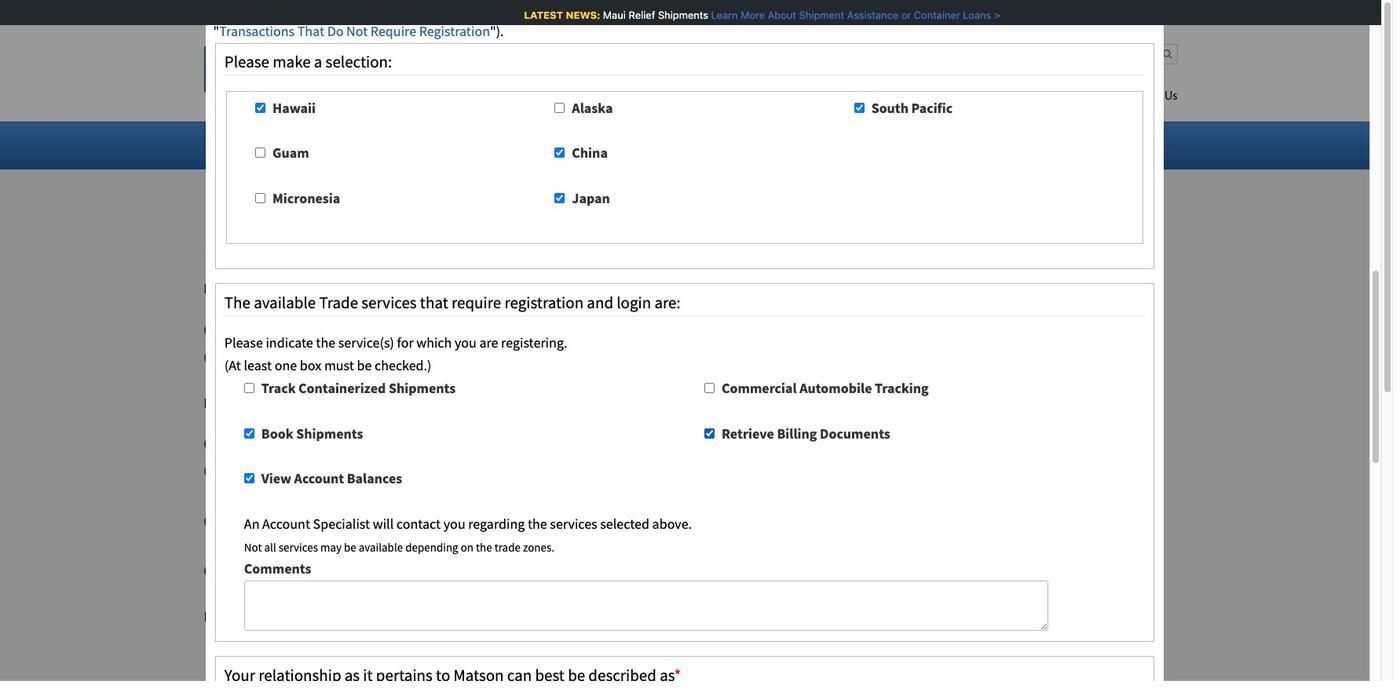 Task type: describe. For each thing, give the bounding box(es) containing it.
0 horizontal spatial shipments
[[296, 425, 363, 443]]

1- inside individual/one-time shipping household goods: book – please call 1-888-562-8766: track
[[629, 462, 641, 480]]

assistance
[[846, 9, 898, 21]]

track inside individual/one-time shipping household goods: book – please call 1-888-562-8766: track
[[231, 485, 271, 503]]

8766: inside individual/one-time shipping other containerized commodities: book/quote – please call 1-800-962- 8766: or
[[231, 535, 263, 553]]

time for other
[[324, 512, 351, 530]]

please inside individual/one-time shipping other containerized commodities: book/quote – please call 1-800-962- 8766: or
[[704, 512, 743, 530]]

0 vertical spatial on
[[370, 348, 385, 366]]

secure
[[388, 0, 427, 17]]

registration for applicable
[[204, 280, 280, 298]]

1 horizontal spatial shipments
[[389, 379, 456, 398]]

shipping link
[[707, 82, 802, 115]]

investors link
[[894, 82, 988, 115]]

please make a selection:
[[225, 51, 392, 72]]

additional
[[534, 348, 594, 366]]

the inside please indicate the service(s) for which you are registering. (at least one box must be checked.)
[[316, 334, 336, 352]]

for
[[204, 394, 225, 412]]

others
[[669, 0, 707, 17]]

without
[[911, 0, 957, 17]]

registration for matson navigation company
[[204, 178, 725, 271]]

2 vertical spatial please
[[577, 608, 616, 626]]

checked.)
[[375, 357, 432, 375]]

selection:
[[326, 51, 392, 72]]

that
[[298, 22, 325, 40]]

hawaii
[[273, 99, 316, 117]]

1 vertical spatial track
[[281, 535, 321, 553]]

2 horizontal spatial to
[[787, 0, 799, 17]]

make
[[273, 51, 311, 72]]

all inside an account specialist will contact you regarding the services selected above. not all services may be available depending on the trade zones.
[[264, 540, 276, 555]]

least
[[244, 357, 272, 375]]

the
[[225, 292, 251, 313]]

"
[[213, 22, 219, 40]]

contact us
[[1121, 90, 1178, 103]]

needing
[[483, 348, 531, 366]]

about inside top menu navigation
[[609, 90, 642, 103]]

matson left logistics,
[[474, 608, 517, 626]]

not inside an account specialist will contact you regarding the services selected above. not all services may be available depending on the trade zones.
[[244, 540, 262, 555]]

an
[[244, 515, 260, 533]]

2 horizontal spatial are
[[709, 0, 728, 17]]

matson inside top menu navigation
[[644, 90, 684, 103]]

view account balances
[[261, 470, 402, 488]]

learn more about shipment assistance or container loans > link
[[710, 9, 1000, 21]]

above.
[[653, 515, 692, 533]]

or inside individual/one-time shipping other containerized commodities: book/quote – please call 1-800-962- 8766: or
[[266, 535, 278, 553]]

public
[[871, 0, 908, 17]]

matson inside the registration for matson navigation company
[[442, 178, 553, 225]]

customer
[[511, 0, 566, 17]]

commodities:
[[525, 512, 606, 530]]

if
[[204, 608, 212, 626]]

track
[[261, 379, 296, 398]]

track containerized shipments
[[261, 379, 456, 398]]

time for household
[[324, 462, 351, 480]]

is
[[283, 280, 293, 298]]

0 vertical spatial shipments
[[657, 9, 707, 21]]

registration is applicable for following:
[[204, 280, 448, 298]]

0 vertical spatial registration
[[419, 22, 490, 40]]

0 horizontal spatial other
[[246, 394, 280, 412]]

will
[[373, 515, 394, 533]]

track link for individual/one-time shipping other containerized commodities: book/quote – please call 1-800-962- 8766: or
[[281, 535, 321, 553]]

automobile:
[[407, 435, 480, 453]]

the available trade services that require registration and login are:
[[225, 292, 681, 313]]

register,
[[584, 0, 631, 17]]

2 vertical spatial services
[[279, 540, 318, 555]]

1 horizontal spatial services
[[362, 292, 417, 313]]

available inside are secure and require a customer to register, while others are available to the general public without registration (see section titled "
[[731, 0, 784, 17]]

may
[[320, 540, 342, 555]]

be inside please indicate the service(s) for which you are registering. (at least one box must be checked.)
[[357, 357, 372, 375]]

Guam checkbox
[[255, 148, 266, 158]]

applicable
[[296, 280, 361, 298]]

contact
[[397, 515, 441, 533]]

account for an
[[262, 515, 310, 533]]

800-
[[780, 512, 806, 530]]

community
[[1012, 90, 1074, 103]]

call inside individual/one-time shipping household goods: book – please call 1-888-562-8766: track
[[606, 462, 626, 480]]

track link for individual/one-time shipping household goods: book – please call 1-888-562-8766:
[[231, 485, 271, 503]]

search image
[[1163, 49, 1173, 59]]

View Account Balances checkbox
[[244, 474, 254, 484]]

require
[[371, 22, 416, 40]]

shipping for automobile:
[[353, 435, 405, 453]]

0 vertical spatial or
[[900, 9, 910, 21]]

alaska link
[[577, 136, 624, 154]]

overview link
[[224, 136, 288, 154]]

1 vertical spatial available
[[254, 292, 316, 313]]

titled
[[1104, 0, 1135, 17]]

matson up 'needing'
[[462, 321, 505, 339]]

container
[[913, 9, 959, 21]]

transactions that do not require registration ").
[[219, 22, 504, 40]]

inquires:
[[282, 394, 338, 412]]

Japan checkbox
[[555, 193, 565, 203]]

").
[[490, 22, 504, 40]]

0 horizontal spatial to
[[295, 608, 308, 626]]

commercial
[[722, 379, 797, 398]]

logistics link
[[802, 82, 894, 115]]

Retrieve Billing Documents checkbox
[[705, 429, 715, 439]]

individual/one-time shipping automobile:
[[231, 435, 483, 453]]

on inside an account specialist will contact you regarding the services selected above. not all services may be available depending on the trade zones.
[[461, 540, 474, 555]]

962-
[[806, 512, 831, 530]]

login
[[617, 292, 651, 313]]

0 horizontal spatial a
[[314, 51, 322, 72]]

do
[[327, 22, 344, 40]]

0 horizontal spatial are
[[366, 0, 385, 17]]

registration for matson
[[204, 178, 385, 225]]

1 individual/one- from the top
[[231, 435, 324, 453]]

shipping
[[731, 90, 778, 103]]

the inside are secure and require a customer to register, while others are available to the general public without registration (see section titled "
[[802, 0, 822, 17]]

South Pacific checkbox
[[854, 103, 865, 113]]

tracking
[[875, 379, 929, 398]]

maui
[[602, 9, 625, 21]]

Alaska checkbox
[[555, 103, 565, 113]]

are inside please indicate the service(s) for which you are registering. (at least one box must be checked.)
[[480, 334, 499, 352]]

overview
[[224, 136, 279, 154]]

if you intended to register for an account with matson logistics, please
[[204, 608, 619, 626]]

for all other inquires:
[[204, 394, 338, 412]]

doing
[[291, 321, 325, 339]]

a inside are secure and require a customer to register, while others are available to the general public without registration (see section titled "
[[501, 0, 508, 17]]

and inside are secure and require a customer to register, while others are available to the general public without registration (see section titled "
[[430, 0, 452, 17]]

pacific
[[912, 99, 953, 117]]

individual/one-time shipping other containerized commodities: book/quote – please call 1-800-962- 8766: or
[[231, 512, 831, 553]]

Book Shipments checkbox
[[244, 429, 254, 439]]

888-
[[641, 462, 666, 480]]

call inside individual/one-time shipping other containerized commodities: book/quote – please call 1-800-962- 8766: or
[[745, 512, 766, 530]]

business
[[379, 321, 430, 339]]

book
[[517, 462, 552, 480]]

1 horizontal spatial about
[[767, 9, 795, 21]]

depending
[[405, 540, 459, 555]]

blue matson logo with ocean, shipping, truck, rail and logistics written beneath it. image
[[204, 46, 424, 111]]

Commercial Automobile Tracking checkbox
[[705, 383, 715, 394]]

1 vertical spatial with
[[445, 608, 471, 626]]

transactions that do not require registration link
[[219, 22, 490, 40]]

goods:
[[475, 462, 514, 480]]

following:
[[385, 280, 448, 298]]



Task type: locate. For each thing, give the bounding box(es) containing it.
1 vertical spatial require
[[452, 292, 501, 313]]

0 horizontal spatial services
[[279, 540, 318, 555]]

trucker
[[231, 562, 276, 580]]

access
[[597, 348, 635, 366]]

not up trucker at the left
[[244, 540, 262, 555]]

are left 'registering.'
[[480, 334, 499, 352]]

company doing ongoing business with matson
[[231, 321, 505, 339]]

shipping up "balances"
[[353, 435, 405, 453]]

1 vertical spatial registration
[[505, 292, 584, 313]]

0 vertical spatial other
[[246, 394, 280, 412]]

Track Containerized Shipments checkbox
[[244, 383, 254, 394]]

all right for
[[227, 394, 243, 412]]

2 horizontal spatial available
[[731, 0, 784, 17]]

1 vertical spatial shipping
[[353, 462, 405, 480]]

individual/one- inside individual/one-time shipping household goods: book – please call 1-888-562-8766: track
[[231, 462, 324, 480]]

2 horizontal spatial services
[[550, 515, 598, 533]]

website
[[434, 348, 480, 366]]

trade
[[319, 292, 358, 313]]

call left 800-
[[745, 512, 766, 530]]

1 horizontal spatial and
[[587, 292, 614, 313]]

alaska
[[572, 99, 613, 117], [577, 136, 615, 154]]

registered
[[308, 348, 367, 366]]

1 horizontal spatial call
[[745, 512, 766, 530]]

1 vertical spatial a
[[314, 51, 322, 72]]

individual/one- for track
[[231, 462, 324, 480]]

top menu navigation
[[609, 82, 1178, 115]]

1 please from the top
[[225, 51, 269, 72]]

1 vertical spatial not
[[244, 540, 262, 555]]

all up comments
[[264, 540, 276, 555]]

time up may
[[324, 512, 351, 530]]

already
[[261, 348, 305, 366]]

3 time from the top
[[324, 512, 351, 530]]

China checkbox
[[555, 148, 565, 158]]

documents
[[820, 425, 891, 443]]

view
[[261, 470, 291, 488]]

for
[[393, 178, 434, 225], [364, 280, 382, 298], [397, 334, 414, 352], [358, 608, 374, 626]]

ongoing
[[327, 321, 376, 339]]

and
[[430, 0, 452, 17], [587, 292, 614, 313]]

0 horizontal spatial on
[[370, 348, 385, 366]]

time inside individual/one-time shipping other containerized commodities: book/quote – please call 1-800-962- 8766: or
[[324, 512, 351, 530]]

shipment
[[798, 9, 843, 21]]

2 time from the top
[[324, 462, 351, 480]]

please right logistics,
[[577, 608, 616, 626]]

1 horizontal spatial available
[[359, 540, 403, 555]]

0 vertical spatial track link
[[231, 485, 271, 503]]

please down transactions
[[225, 51, 269, 72]]

us
[[1165, 90, 1178, 103]]

you inside please indicate the service(s) for which you are registering. (at least one box must be checked.)
[[455, 334, 477, 352]]

2 vertical spatial time
[[324, 512, 351, 530]]

registration down the guam
[[204, 178, 385, 225]]

0 vertical spatial track
[[231, 485, 271, 503]]

– inside individual/one-time shipping other containerized commodities: book/quote – please call 1-800-962- 8766: or
[[695, 512, 702, 530]]

please up the '(at'
[[225, 334, 263, 352]]

0 vertical spatial 8766:
[[692, 462, 723, 480]]

time inside individual/one-time shipping household goods: book – please call 1-888-562-8766: track
[[324, 462, 351, 480]]

3 shipping from the top
[[353, 512, 405, 530]]

company up is on the top left
[[204, 224, 351, 271]]

1 vertical spatial and
[[587, 292, 614, 313]]

are up the transactions that do not require registration ").
[[366, 0, 385, 17]]

and right secure
[[430, 0, 452, 17]]

account
[[294, 470, 344, 488], [262, 515, 310, 533]]

1 horizontal spatial to
[[569, 0, 581, 17]]

an
[[377, 608, 392, 626]]

you inside an account specialist will contact you regarding the services selected above. not all services may be available depending on the trade zones.
[[444, 515, 466, 533]]

registration down secure
[[419, 22, 490, 40]]

book
[[261, 425, 293, 443]]

1 horizontal spatial a
[[501, 0, 508, 17]]

0 horizontal spatial available
[[254, 292, 316, 313]]

to left register,
[[569, 0, 581, 17]]

1 vertical spatial shipments
[[389, 379, 456, 398]]

0 horizontal spatial or
[[266, 535, 278, 553]]

all
[[227, 394, 243, 412], [264, 540, 276, 555]]

please
[[565, 462, 603, 480], [704, 512, 743, 530], [577, 608, 616, 626]]

require
[[455, 0, 498, 17], [452, 292, 501, 313]]

you right which
[[455, 334, 477, 352]]

household
[[407, 462, 472, 480]]

0 vertical spatial be
[[357, 357, 372, 375]]

account right an
[[262, 515, 310, 533]]

that
[[420, 292, 448, 313]]

you up "depending"
[[444, 515, 466, 533]]

1 vertical spatial call
[[745, 512, 766, 530]]

the left trade
[[476, 540, 492, 555]]

1 vertical spatial 8766:
[[231, 535, 263, 553]]

registering.
[[501, 334, 568, 352]]

time for automobile:
[[324, 435, 351, 453]]

0 vertical spatial account
[[294, 470, 344, 488]]

call left 888-
[[606, 462, 626, 480]]

1 vertical spatial be
[[344, 540, 356, 555]]

0 vertical spatial and
[[430, 0, 452, 17]]

matson down are secure and require a customer to register, while others are available to the general public without registration (see section titled "
[[644, 90, 684, 103]]

micronesia
[[273, 189, 340, 207]]

1 time from the top
[[324, 435, 351, 453]]

shipping inside individual/one-time shipping household goods: book – please call 1-888-562-8766: track
[[353, 462, 405, 480]]

regarding
[[468, 515, 525, 533]]

containerized
[[442, 512, 523, 530]]

contact
[[1121, 90, 1162, 103]]

book/quote
[[609, 512, 692, 530]]

comments
[[244, 560, 311, 578]]

1 horizontal spatial or
[[900, 9, 910, 21]]

registration inside are secure and require a customer to register, while others are available to the general public without registration (see section titled "
[[960, 0, 1028, 17]]

latest news: maui relief shipments learn more about shipment assistance or container loans >
[[523, 9, 1000, 21]]

0 horizontal spatial call
[[606, 462, 626, 480]]

registration left is on the top left
[[204, 280, 280, 298]]

to left register
[[295, 608, 308, 626]]

0 horizontal spatial be
[[344, 540, 356, 555]]

0 horizontal spatial track link
[[231, 485, 271, 503]]

1 vertical spatial individual/one-
[[231, 462, 324, 480]]

– right book
[[555, 462, 562, 480]]

user
[[231, 348, 258, 366]]

are:
[[655, 292, 681, 313]]

loans
[[962, 9, 990, 21]]

1 horizontal spatial on
[[461, 540, 474, 555]]

account right view
[[294, 470, 344, 488]]

or up comments
[[266, 535, 278, 553]]

shipments down inquires:
[[296, 425, 363, 443]]

1 vertical spatial all
[[264, 540, 276, 555]]

about up 'alaska' link
[[609, 90, 642, 103]]

on down the company doing ongoing business with matson link at the left of the page
[[370, 348, 385, 366]]

require inside are secure and require a customer to register, while others are available to the general public without registration (see section titled "
[[455, 0, 498, 17]]

matson down business
[[388, 348, 431, 366]]

individual/one- up view
[[231, 435, 324, 453]]

2 please from the top
[[225, 334, 263, 352]]

for inside the registration for matson navigation company
[[393, 178, 434, 225]]

be
[[357, 357, 372, 375], [344, 540, 356, 555]]

other up "depending"
[[407, 512, 439, 530]]

or left without
[[900, 9, 910, 21]]

logistics,
[[520, 608, 575, 626]]

– inside individual/one-time shipping household goods: book – please call 1-888-562-8766: track
[[555, 462, 562, 480]]

please right above.
[[704, 512, 743, 530]]

please right book
[[565, 462, 603, 480]]

alaska right the alaska checkbox
[[572, 99, 613, 117]]

1- left 562-
[[629, 462, 641, 480]]

be inside an account specialist will contact you regarding the services selected above. not all services may be available depending on the trade zones.
[[344, 540, 356, 555]]

are right others at the top of page
[[709, 0, 728, 17]]

shipping for household
[[353, 462, 405, 480]]

with down "the available trade services that require registration and login are:"
[[433, 321, 459, 339]]

more
[[740, 9, 764, 21]]

0 horizontal spatial 8766:
[[231, 535, 263, 553]]

registration
[[419, 22, 490, 40], [204, 178, 385, 225], [204, 280, 280, 298]]

you right "if"
[[215, 608, 236, 626]]

call
[[606, 462, 626, 480], [745, 512, 766, 530]]

individual/one-time shipping household goods: book – please call 1-888-562-8766: track
[[231, 462, 726, 503]]

Search search field
[[1021, 44, 1178, 64]]

the up must
[[316, 334, 336, 352]]

1 horizontal spatial –
[[695, 512, 702, 530]]

a up ").
[[501, 0, 508, 17]]

services up comments
[[279, 540, 318, 555]]

1 vertical spatial on
[[461, 540, 474, 555]]

1- left 962-
[[769, 512, 780, 530]]

please inside individual/one-time shipping household goods: book – please call 1-888-562-8766: track
[[565, 462, 603, 480]]

other inside individual/one-time shipping other containerized commodities: book/quote – please call 1-800-962- 8766: or
[[407, 512, 439, 530]]

automobile
[[800, 379, 872, 398]]

registration up 'registering.'
[[505, 292, 584, 313]]

time up view account balances
[[324, 435, 351, 453]]

must
[[324, 357, 354, 375]]

retrieve
[[722, 425, 774, 443]]

time down individual/one-time shipping automobile:
[[324, 462, 351, 480]]

china
[[572, 144, 608, 162]]

matson left japan 'option'
[[442, 178, 553, 225]]

0 vertical spatial about
[[767, 9, 795, 21]]

be down service(s)
[[357, 357, 372, 375]]

commercial automobile tracking
[[722, 379, 929, 398]]

company up user
[[231, 321, 288, 339]]

1- inside individual/one-time shipping other containerized commodities: book/quote – please call 1-800-962- 8766: or
[[769, 512, 780, 530]]

matson
[[644, 90, 684, 103], [442, 178, 553, 225], [462, 321, 505, 339], [388, 348, 431, 366], [474, 608, 517, 626]]

and left the login on the top of the page
[[587, 292, 614, 313]]

available up doing
[[254, 292, 316, 313]]

registration inside the registration for matson navigation company
[[204, 178, 385, 225]]

or
[[900, 9, 910, 21], [266, 535, 278, 553]]

to right more
[[787, 0, 799, 17]]

0 horizontal spatial and
[[430, 0, 452, 17]]

individual/one- for 8766:
[[231, 512, 324, 530]]

2 vertical spatial you
[[215, 608, 236, 626]]

0 vertical spatial with
[[433, 321, 459, 339]]

0 horizontal spatial 1-
[[629, 462, 641, 480]]

about right more
[[767, 9, 795, 21]]

2 shipping from the top
[[353, 462, 405, 480]]

individual/one- down book on the bottom left of the page
[[231, 462, 324, 480]]

shipping inside individual/one-time shipping other containerized commodities: book/quote – please call 1-800-962- 8766: or
[[353, 512, 405, 530]]

shipping down "balances"
[[353, 512, 405, 530]]

1 horizontal spatial track link
[[281, 535, 321, 553]]

1 vertical spatial please
[[704, 512, 743, 530]]

individual/one- down view
[[231, 512, 324, 530]]

shipments down "checked.)"
[[389, 379, 456, 398]]

track down view account balances checkbox
[[231, 485, 271, 503]]

None search field
[[1021, 44, 1178, 64]]

0 vertical spatial 1-
[[629, 462, 641, 480]]

1 horizontal spatial are
[[480, 334, 499, 352]]

not
[[347, 22, 368, 40], [244, 540, 262, 555]]

individual/one- inside individual/one-time shipping other containerized commodities: book/quote – please call 1-800-962- 8766: or
[[231, 512, 324, 530]]

2 individual/one- from the top
[[231, 462, 324, 480]]

please for please indicate the service(s) for which you are registering. (at least one box must be checked.)
[[225, 334, 263, 352]]

please inside please indicate the service(s) for which you are registering. (at least one box must be checked.)
[[225, 334, 263, 352]]

0 vertical spatial –
[[555, 462, 562, 480]]

a right make
[[314, 51, 322, 72]]

Micronesia checkbox
[[255, 193, 266, 203]]

1 vertical spatial account
[[262, 515, 310, 533]]

Hawaii checkbox
[[255, 103, 266, 113]]

balances
[[347, 470, 402, 488]]

shipments right relief
[[657, 9, 707, 21]]

other down track containerized shipments checkbox at the bottom of the page
[[246, 394, 280, 412]]

2 vertical spatial registration
[[204, 280, 280, 298]]

2 vertical spatial individual/one-
[[231, 512, 324, 530]]

south pacific
[[872, 99, 953, 117]]

1 vertical spatial registration
[[204, 178, 385, 225]]

0 horizontal spatial track
[[231, 485, 271, 503]]

require up ").
[[455, 0, 498, 17]]

3 individual/one- from the top
[[231, 512, 324, 530]]

0 vertical spatial a
[[501, 0, 508, 17]]

require right that
[[452, 292, 501, 313]]

containerized
[[299, 379, 386, 398]]

0 vertical spatial not
[[347, 22, 368, 40]]

– right above.
[[695, 512, 702, 530]]

1 horizontal spatial registration
[[960, 0, 1028, 17]]

the up zones.
[[528, 515, 547, 533]]

shipping down individual/one-time shipping automobile:
[[353, 462, 405, 480]]

1 vertical spatial about
[[609, 90, 642, 103]]

0 vertical spatial registration
[[960, 0, 1028, 17]]

2 vertical spatial shipping
[[353, 512, 405, 530]]

learn
[[710, 9, 737, 21]]

0 vertical spatial alaska
[[572, 99, 613, 117]]

please for please make a selection:
[[225, 51, 269, 72]]

8766: down an
[[231, 535, 263, 553]]

japan
[[572, 189, 610, 207]]

the
[[802, 0, 822, 17], [316, 334, 336, 352], [528, 515, 547, 533], [476, 540, 492, 555]]

1 vertical spatial you
[[444, 515, 466, 533]]

account inside an account specialist will contact you regarding the services selected above. not all services may be available depending on the trade zones.
[[262, 515, 310, 533]]

an account specialist will contact you regarding the services selected above. not all services may be available depending on the trade zones.
[[244, 515, 692, 555]]

0 vertical spatial available
[[731, 0, 784, 17]]

1 shipping from the top
[[353, 435, 405, 453]]

1 horizontal spatial track
[[281, 535, 321, 553]]

please
[[225, 51, 269, 72], [225, 334, 263, 352]]

available down the will
[[359, 540, 403, 555]]

services up business
[[362, 292, 417, 313]]

0 vertical spatial require
[[455, 0, 498, 17]]

relief
[[628, 9, 654, 21]]

track up comments
[[281, 535, 321, 553]]

alaska right the china "option"
[[577, 136, 615, 154]]

south
[[872, 99, 909, 117]]

the left the general
[[802, 0, 822, 17]]

available left shipment
[[731, 0, 784, 17]]

track link down view account balances checkbox
[[231, 485, 271, 503]]

1 vertical spatial alaska
[[577, 136, 615, 154]]

1 vertical spatial time
[[324, 462, 351, 480]]

registration left (see
[[960, 0, 1028, 17]]

on down containerized
[[461, 540, 474, 555]]

general
[[825, 0, 869, 17]]

contact us link
[[1098, 82, 1178, 115]]

not right the do
[[347, 22, 368, 40]]

(at
[[225, 357, 241, 375]]

0 vertical spatial individual/one-
[[231, 435, 324, 453]]

1 horizontal spatial other
[[407, 512, 439, 530]]

are secure and require a customer to register, while others are available to the general public without registration (see section titled "
[[213, 0, 1135, 40]]

2 vertical spatial available
[[359, 540, 403, 555]]

1 horizontal spatial all
[[264, 540, 276, 555]]

Comments text field
[[244, 581, 1049, 631]]

book shipments
[[261, 425, 363, 443]]

indicate
[[266, 334, 313, 352]]

account for view
[[294, 470, 344, 488]]

0 horizontal spatial registration
[[505, 292, 584, 313]]

8766: down 'retrieve billing documents' option at the right of page
[[692, 462, 723, 480]]

with right account
[[445, 608, 471, 626]]

company inside the registration for matson navigation company
[[204, 224, 351, 271]]

account
[[395, 608, 442, 626]]

8766: inside individual/one-time shipping household goods: book – please call 1-888-562-8766: track
[[692, 462, 723, 480]]

for inside please indicate the service(s) for which you are registering. (at least one box must be checked.)
[[397, 334, 414, 352]]

2 horizontal spatial shipments
[[657, 9, 707, 21]]

0 vertical spatial call
[[606, 462, 626, 480]]

be right may
[[344, 540, 356, 555]]

community link
[[988, 82, 1098, 115]]

0 horizontal spatial about
[[609, 90, 642, 103]]

1 horizontal spatial 1-
[[769, 512, 780, 530]]

1 horizontal spatial not
[[347, 22, 368, 40]]

0 vertical spatial please
[[565, 462, 603, 480]]

which
[[417, 334, 452, 352]]

services up zones.
[[550, 515, 598, 533]]

user already registered on matson website needing additional access link
[[231, 348, 635, 366]]

1 vertical spatial company
[[231, 321, 288, 339]]

0 vertical spatial services
[[362, 292, 417, 313]]

1 vertical spatial or
[[266, 535, 278, 553]]

available inside an account specialist will contact you regarding the services selected above. not all services may be available depending on the trade zones.
[[359, 540, 403, 555]]

0 vertical spatial shipping
[[353, 435, 405, 453]]

track link up comments
[[281, 535, 321, 553]]

shipping for other
[[353, 512, 405, 530]]

0 vertical spatial all
[[227, 394, 243, 412]]

to
[[569, 0, 581, 17], [787, 0, 799, 17], [295, 608, 308, 626]]

one
[[275, 357, 297, 375]]

>
[[993, 9, 1000, 21]]



Task type: vqa. For each thing, say whether or not it's contained in the screenshot.
in
no



